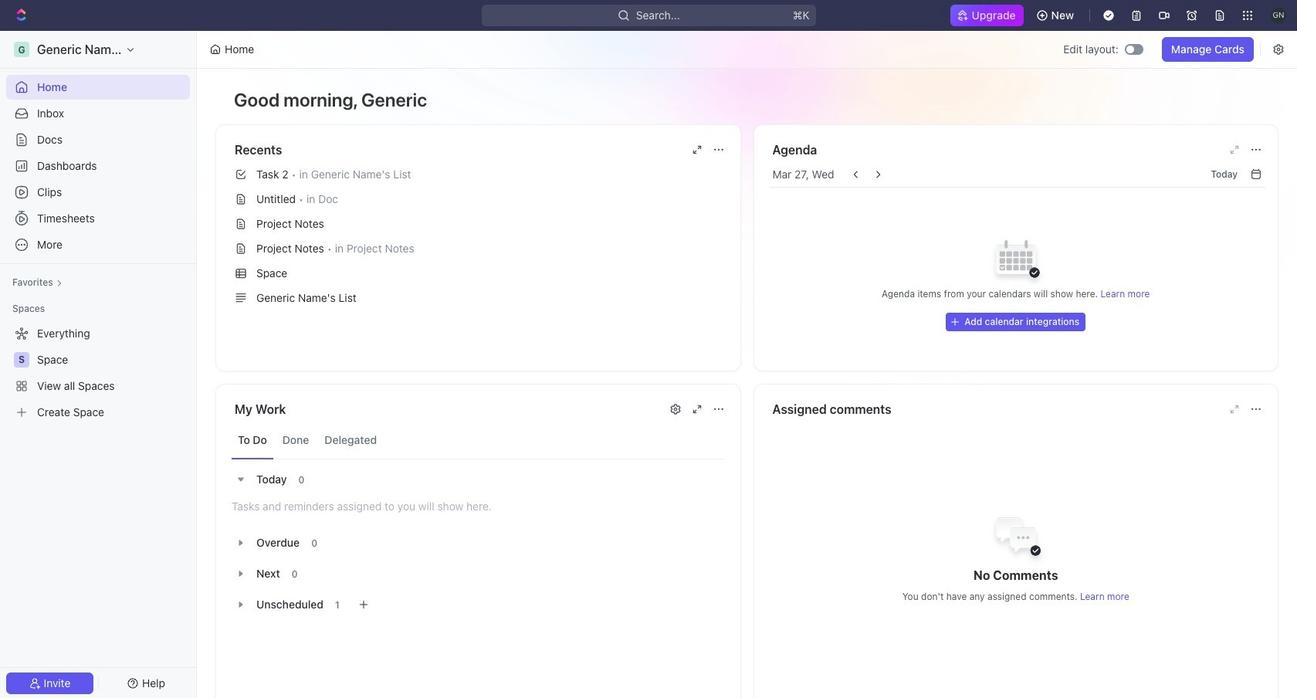 Task type: describe. For each thing, give the bounding box(es) containing it.
space, , element
[[14, 352, 29, 368]]

tree inside "sidebar" navigation
[[6, 321, 190, 425]]



Task type: locate. For each thing, give the bounding box(es) containing it.
tree
[[6, 321, 190, 425]]

sidebar navigation
[[0, 31, 200, 698]]

generic name's workspace, , element
[[14, 42, 29, 57]]

tab list
[[232, 422, 725, 459]]



Task type: vqa. For each thing, say whether or not it's contained in the screenshot.
generic name's workspace, , element
yes



